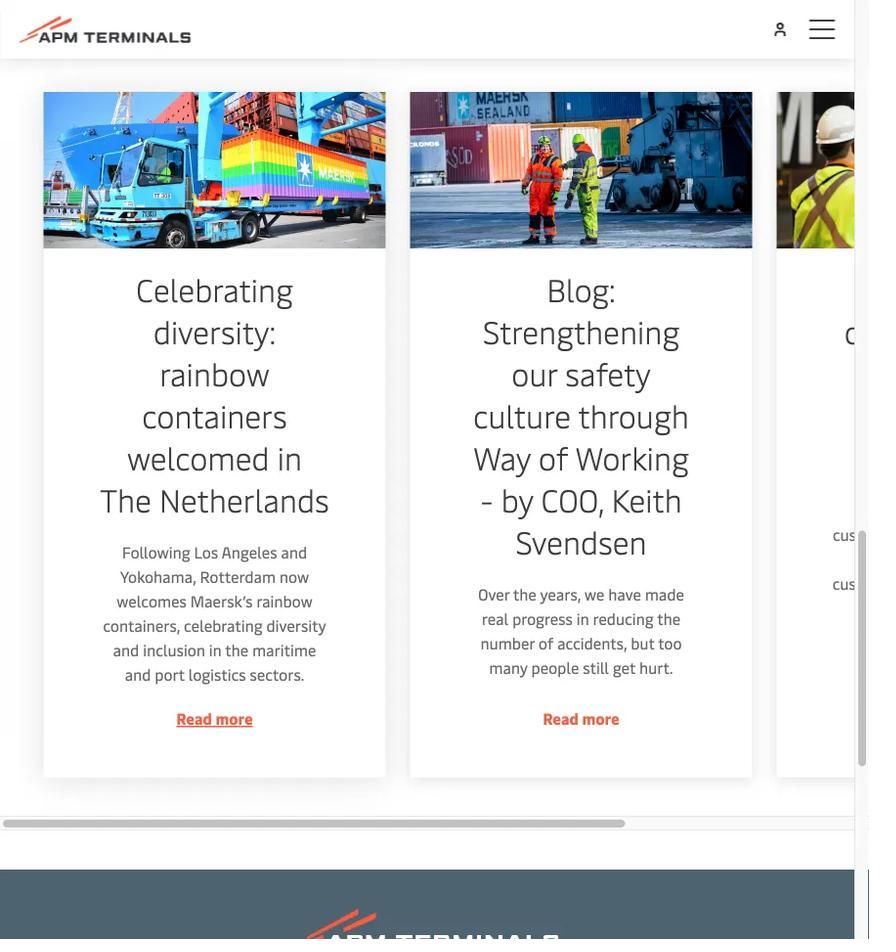 Task type: locate. For each thing, give the bounding box(es) containing it.
coo,
[[542, 478, 604, 520]]

culture
[[474, 394, 571, 436]]

0 vertical spatial and
[[281, 542, 307, 563]]

2 horizontal spatial the
[[658, 608, 681, 629]]

of
[[539, 436, 569, 478], [539, 633, 554, 654]]

the up too
[[658, 608, 681, 629]]

read more for blog: strengthening our safety culture through way of working - by coo, keith svendsen
[[543, 708, 620, 729]]

2 vertical spatial and
[[125, 664, 151, 685]]

of right way at the right of page
[[539, 436, 569, 478]]

and up now
[[281, 542, 307, 563]]

maersk's
[[191, 590, 253, 611]]

2 vertical spatial the
[[225, 639, 249, 660]]

containers
[[142, 394, 287, 436]]

1 more from the left
[[216, 708, 253, 729]]

1 horizontal spatial read more
[[543, 708, 620, 729]]

the down celebrating
[[225, 639, 249, 660]]

rainbow down celebrating
[[160, 352, 270, 394]]

1 read more from the left
[[176, 708, 253, 729]]

read more down still
[[543, 708, 620, 729]]

1 vertical spatial of
[[539, 633, 554, 654]]

people
[[532, 657, 580, 678]]

and
[[281, 542, 307, 563], [113, 639, 139, 660], [125, 664, 151, 685]]

0 horizontal spatial the
[[225, 639, 249, 660]]

in inside following los angeles and yokohama, rotterdam now welcomes maersk's rainbow containers, celebrating diversity and inclusion in the maritime and port logistics sectors.
[[209, 639, 222, 660]]

read down logistics
[[176, 708, 212, 729]]

2 read from the left
[[543, 708, 579, 729]]

more for blog: strengthening our safety culture through way of working - by coo, keith svendsen
[[583, 708, 620, 729]]

of down progress
[[539, 633, 554, 654]]

netherlands
[[159, 478, 329, 520]]

read for celebrating diversity: rainbow containers welcomed in the netherlands
[[176, 708, 212, 729]]

2 of from the top
[[539, 633, 554, 654]]

read for blog: strengthening our safety culture through way of working - by coo, keith svendsen
[[543, 708, 579, 729]]

in up accidents,
[[577, 608, 590, 629]]

in right "welcomed"
[[278, 436, 302, 478]]

the
[[514, 584, 537, 605], [658, 608, 681, 629], [225, 639, 249, 660]]

more down logistics
[[216, 708, 253, 729]]

1 horizontal spatial more
[[583, 708, 620, 729]]

real
[[482, 608, 509, 629]]

more down still
[[583, 708, 620, 729]]

over the years, we have made real progress in reducing the number of accidents, but too many people still get hurt.
[[478, 584, 685, 678]]

0 vertical spatial of
[[539, 436, 569, 478]]

2 horizontal spatial in
[[577, 608, 590, 629]]

1 horizontal spatial in
[[278, 436, 302, 478]]

strengthening
[[483, 310, 680, 352]]

in
[[278, 436, 302, 478], [577, 608, 590, 629], [209, 639, 222, 660]]

1 vertical spatial rainbow
[[257, 590, 313, 611]]

many
[[490, 657, 528, 678]]

1 vertical spatial in
[[577, 608, 590, 629]]

2 vertical spatial in
[[209, 639, 222, 660]]

0 vertical spatial rainbow
[[160, 352, 270, 394]]

and left port in the bottom of the page
[[125, 664, 151, 685]]

1 horizontal spatial read
[[543, 708, 579, 729]]

0 horizontal spatial read
[[176, 708, 212, 729]]

1 of from the top
[[539, 436, 569, 478]]

years,
[[540, 584, 581, 605]]

welcomed
[[127, 436, 270, 478]]

0 horizontal spatial more
[[216, 708, 253, 729]]

svendsen
[[516, 520, 647, 563]]

rainbow down now
[[257, 590, 313, 611]]

0 vertical spatial in
[[278, 436, 302, 478]]

working
[[576, 436, 689, 478]]

in up logistics
[[209, 639, 222, 660]]

but
[[631, 633, 655, 654]]

read more
[[176, 708, 253, 729], [543, 708, 620, 729]]

read
[[176, 708, 212, 729], [543, 708, 579, 729]]

rainbow inside following los angeles and yokohama, rotterdam now welcomes maersk's rainbow containers, celebrating diversity and inclusion in the maritime and port logistics sectors.
[[257, 590, 313, 611]]

still
[[583, 657, 609, 678]]

and down containers,
[[113, 639, 139, 660]]

2 more from the left
[[583, 708, 620, 729]]

more
[[216, 708, 253, 729], [583, 708, 620, 729]]

los
[[194, 542, 218, 563]]

inclusion
[[143, 639, 205, 660]]

2 read more from the left
[[543, 708, 620, 729]]

the up progress
[[514, 584, 537, 605]]

0 horizontal spatial read more
[[176, 708, 253, 729]]

0 horizontal spatial in
[[209, 639, 222, 660]]

number
[[481, 633, 535, 654]]

yokohama,
[[120, 566, 196, 587]]

210512 rainbow maersk apmt2 hr image
[[44, 92, 386, 248]]

too
[[659, 633, 682, 654]]

rainbow
[[160, 352, 270, 394], [257, 590, 313, 611]]

1 read from the left
[[176, 708, 212, 729]]

diversity:
[[153, 310, 276, 352]]

read more for celebrating diversity: rainbow containers welcomed in the netherlands
[[176, 708, 253, 729]]

0 vertical spatial the
[[514, 584, 537, 605]]

read more down logistics
[[176, 708, 253, 729]]

safety
[[566, 352, 651, 394]]

210421 through our customers lens image
[[777, 92, 870, 248]]

1 horizontal spatial the
[[514, 584, 537, 605]]

our
[[512, 352, 558, 394]]

read down people
[[543, 708, 579, 729]]

we
[[585, 584, 605, 605]]

through
[[579, 394, 690, 436]]

have
[[609, 584, 642, 605]]

1 vertical spatial the
[[658, 608, 681, 629]]

angeles
[[222, 542, 277, 563]]



Task type: describe. For each thing, give the bounding box(es) containing it.
sectors.
[[250, 664, 305, 685]]

logistics
[[189, 664, 246, 685]]

blog:
[[547, 268, 616, 310]]

accidents,
[[558, 633, 627, 654]]

to
[[833, 499, 870, 618]]

in inside celebrating diversity: rainbow containers welcomed in the netherlands
[[278, 436, 302, 478]]

containers,
[[103, 615, 180, 636]]

reducing
[[593, 608, 654, 629]]

celebrating diversity: rainbow containers welcomed in the netherlands
[[100, 268, 329, 520]]

celebrating
[[184, 615, 263, 636]]

way
[[474, 436, 531, 478]]

more for celebrating diversity: rainbow containers welcomed in the netherlands
[[216, 708, 253, 729]]

rotterdam
[[200, 566, 276, 587]]

hurt.
[[640, 657, 674, 678]]

1 vertical spatial and
[[113, 639, 139, 660]]

over
[[478, 584, 510, 605]]

made
[[646, 584, 685, 605]]

maritime
[[252, 639, 316, 660]]

b
[[845, 268, 870, 478]]

the inside following los angeles and yokohama, rotterdam now welcomes maersk's rainbow containers, celebrating diversity and inclusion in the maritime and port logistics sectors.
[[225, 639, 249, 660]]

progress
[[513, 608, 573, 629]]

following
[[122, 542, 190, 563]]

in inside over the years, we have made real progress in reducing the number of accidents, but too many people still get hurt.
[[577, 608, 590, 629]]

welcomes
[[117, 590, 187, 611]]

by
[[501, 478, 534, 520]]

of inside blog: strengthening our safety culture through way of working - by coo, keith svendsen
[[539, 436, 569, 478]]

rainbow inside celebrating diversity: rainbow containers welcomed in the netherlands
[[160, 352, 270, 394]]

the
[[100, 478, 151, 520]]

210414 blog keith main image
[[410, 92, 753, 248]]

-
[[481, 478, 494, 520]]

of inside over the years, we have made real progress in reducing the number of accidents, but too many people still get hurt.
[[539, 633, 554, 654]]

diversity
[[267, 615, 326, 636]]

celebrating
[[136, 268, 293, 310]]

blog: strengthening our safety culture through way of working - by coo, keith svendsen
[[474, 268, 690, 563]]

now
[[280, 566, 309, 587]]

apmt footer logo image
[[296, 909, 559, 939]]

get
[[613, 657, 636, 678]]

following los angeles and yokohama, rotterdam now welcomes maersk's rainbow containers, celebrating diversity and inclusion in the maritime and port logistics sectors.
[[103, 542, 326, 685]]

keith
[[612, 478, 683, 520]]

port
[[155, 664, 185, 685]]



Task type: vqa. For each thing, say whether or not it's contained in the screenshot.
Gate
no



